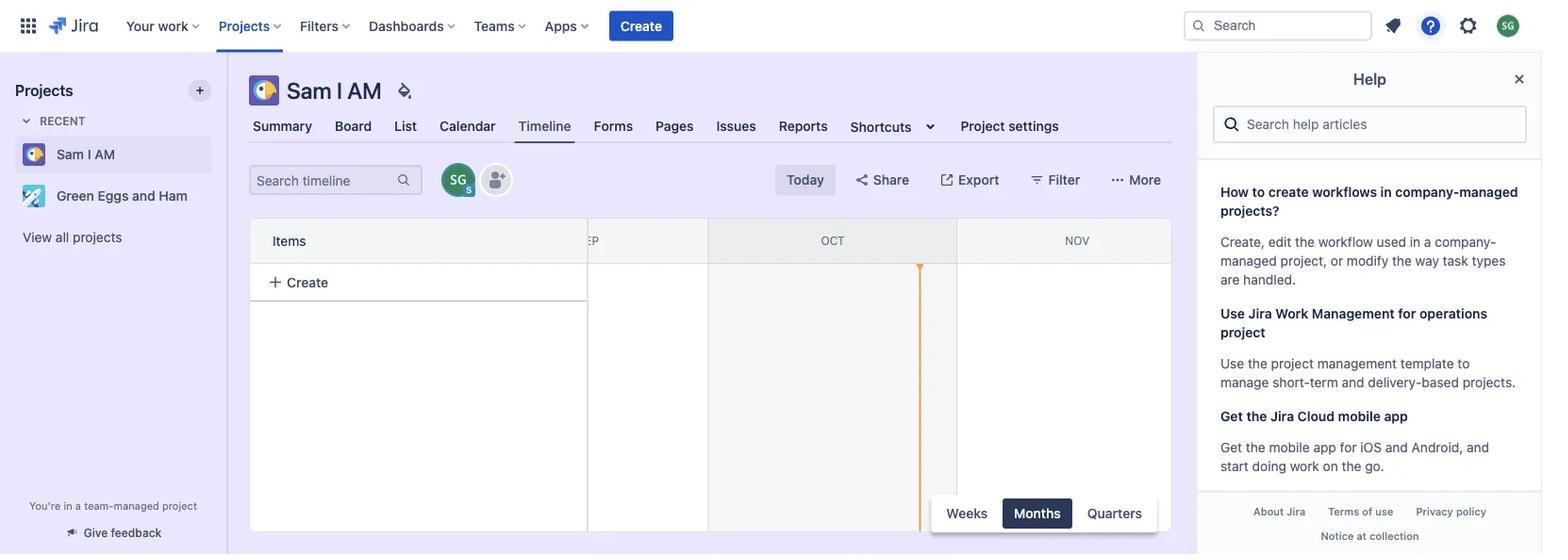 Task type: describe. For each thing, give the bounding box(es) containing it.
calendar link
[[436, 109, 500, 143]]

view all projects
[[23, 230, 122, 245]]

export
[[958, 172, 999, 188]]

task
[[1443, 253, 1469, 269]]

workflow
[[1318, 234, 1373, 250]]

projects
[[73, 230, 122, 245]]

your work button
[[121, 11, 207, 41]]

more button
[[1099, 165, 1172, 195]]

ios
[[1360, 440, 1382, 456]]

today
[[787, 172, 824, 188]]

how to create workflows in company-managed projects?
[[1221, 184, 1518, 219]]

jira for use
[[1249, 306, 1272, 322]]

months
[[1014, 506, 1061, 522]]

term
[[1310, 375, 1338, 390]]

you're
[[29, 500, 61, 512]]

terms of use
[[1328, 506, 1394, 519]]

close image
[[1508, 68, 1531, 91]]

notice
[[1321, 530, 1354, 542]]

dashboards
[[369, 18, 444, 33]]

sam green image
[[443, 165, 474, 195]]

managed inside how to create workflows in company-managed projects?
[[1460, 184, 1518, 200]]

and right ios
[[1386, 440, 1408, 456]]

terms of use link
[[1317, 501, 1405, 524]]

management
[[1318, 356, 1397, 372]]

start
[[1221, 459, 1249, 474]]

apps button
[[539, 11, 596, 41]]

to inside use the project management template to manage short-term and delivery-based projects.
[[1458, 356, 1470, 372]]

0 vertical spatial app
[[1384, 409, 1408, 424]]

are
[[1221, 272, 1240, 288]]

operations
[[1420, 306, 1488, 322]]

android,
[[1412, 440, 1463, 456]]

how
[[1221, 184, 1249, 200]]

oct
[[821, 234, 845, 247]]

items
[[273, 233, 306, 249]]

privacy
[[1416, 506, 1453, 519]]

create button inside primary element
[[609, 11, 673, 41]]

and right android,
[[1467, 440, 1490, 456]]

add to starred image
[[206, 143, 228, 166]]

board link
[[331, 109, 376, 143]]

items grid
[[220, 218, 1198, 532]]

1 horizontal spatial mobile
[[1338, 409, 1381, 424]]

a inside create, edit the workflow used in a company- managed project, or modify the way task types are handled.
[[1424, 234, 1431, 250]]

nov
[[1065, 234, 1090, 247]]

filters button
[[294, 11, 358, 41]]

0 horizontal spatial managed
[[114, 500, 159, 512]]

short-
[[1273, 375, 1310, 390]]

summary
[[253, 118, 312, 134]]

of
[[1362, 506, 1373, 519]]

reports link
[[775, 109, 832, 143]]

cloud
[[1298, 409, 1335, 424]]

use the project management template to manage short-term and delivery-based projects.
[[1221, 356, 1516, 390]]

help
[[1354, 70, 1387, 88]]

get for get the mobile app for ios and android, and start doing work on the go.
[[1221, 440, 1242, 456]]

forms link
[[590, 109, 637, 143]]

about jira
[[1254, 506, 1306, 519]]

0 vertical spatial i
[[337, 77, 342, 104]]

to inside how to create workflows in company-managed projects?
[[1252, 184, 1265, 200]]

and inside use the project management template to manage short-term and delivery-based projects.
[[1342, 375, 1365, 390]]

dashboards button
[[363, 11, 463, 41]]

or
[[1331, 253, 1343, 269]]

0 horizontal spatial am
[[95, 147, 115, 162]]

work inside dropdown button
[[158, 18, 188, 33]]

modify
[[1347, 253, 1389, 269]]

add people image
[[485, 169, 507, 191]]

handled.
[[1243, 272, 1296, 288]]

use for use the project management template to manage short-term and delivery-based projects.
[[1221, 356, 1244, 372]]

give feedback
[[84, 527, 162, 540]]

project settings link
[[957, 109, 1063, 143]]

notice at collection
[[1321, 530, 1419, 542]]

sidebar navigation image
[[206, 75, 247, 113]]

create project image
[[192, 83, 208, 98]]

recent
[[40, 114, 85, 127]]

board
[[335, 118, 372, 134]]

your
[[126, 18, 155, 33]]

project,
[[1281, 253, 1327, 269]]

0 vertical spatial sam
[[287, 77, 332, 104]]

ham
[[159, 188, 188, 204]]

search image
[[1191, 18, 1206, 33]]

sam i am link
[[15, 136, 204, 174]]

delivery-
[[1368, 375, 1422, 390]]

get the mobile app for ios and android, and start doing work on the go.
[[1221, 440, 1490, 474]]

green
[[57, 188, 94, 204]]

pages link
[[652, 109, 698, 143]]

create,
[[1221, 234, 1265, 250]]

edit
[[1268, 234, 1292, 250]]

1 vertical spatial jira
[[1271, 409, 1294, 424]]

reports
[[779, 118, 828, 134]]

types
[[1472, 253, 1506, 269]]

green eggs and ham
[[57, 188, 188, 204]]

projects button
[[213, 11, 289, 41]]

months button
[[1003, 499, 1072, 529]]

1 vertical spatial i
[[87, 147, 91, 162]]

in inside create, edit the workflow used in a company- managed project, or modify the way task types are handled.
[[1410, 234, 1421, 250]]

teams
[[474, 18, 515, 33]]

Search help articles field
[[1241, 108, 1518, 141]]

feedback
[[111, 527, 162, 540]]

forms
[[594, 118, 633, 134]]

you're in a team-managed project
[[29, 500, 197, 512]]



Task type: vqa. For each thing, say whether or not it's contained in the screenshot.


Task type: locate. For each thing, give the bounding box(es) containing it.
share button
[[843, 165, 921, 195]]

2 vertical spatial project
[[162, 500, 197, 512]]

2 horizontal spatial in
[[1410, 234, 1421, 250]]

jira image
[[49, 15, 98, 37], [49, 15, 98, 37]]

jira left cloud
[[1271, 409, 1294, 424]]

create button right apps dropdown button
[[609, 11, 673, 41]]

management
[[1312, 306, 1395, 322]]

projects?
[[1221, 203, 1280, 219]]

use inside use jira work management for operations project
[[1221, 306, 1245, 322]]

1 horizontal spatial create button
[[609, 11, 673, 41]]

i up board
[[337, 77, 342, 104]]

company- inside how to create workflows in company-managed projects?
[[1395, 184, 1460, 200]]

notice at collection link
[[1310, 524, 1431, 548]]

settings image
[[1457, 15, 1480, 37]]

based
[[1422, 375, 1459, 390]]

projects up sidebar navigation image
[[219, 18, 270, 33]]

set background color image
[[393, 79, 416, 102]]

eggs
[[98, 188, 129, 204]]

1 horizontal spatial managed
[[1221, 253, 1277, 269]]

on
[[1323, 459, 1338, 474]]

add to starred image
[[206, 185, 228, 208]]

row inside the items grid
[[249, 264, 587, 302]]

get inside get the mobile app for ios and android, and start doing work on the go.
[[1221, 440, 1242, 456]]

jira inside button
[[1287, 506, 1306, 519]]

company- inside create, edit the workflow used in a company- managed project, or modify the way task types are handled.
[[1435, 234, 1497, 250]]

mobile up doing
[[1269, 440, 1310, 456]]

0 horizontal spatial projects
[[15, 82, 73, 100]]

team-
[[84, 500, 114, 512]]

list
[[394, 118, 417, 134]]

use inside use the project management template to manage short-term and delivery-based projects.
[[1221, 356, 1244, 372]]

create right apps dropdown button
[[621, 18, 662, 33]]

create inside primary element
[[621, 18, 662, 33]]

about
[[1254, 506, 1284, 519]]

1 vertical spatial use
[[1221, 356, 1244, 372]]

notifications image
[[1382, 15, 1405, 37]]

0 horizontal spatial sam
[[57, 147, 84, 162]]

project
[[961, 118, 1005, 134]]

filters
[[300, 18, 339, 33]]

sam i am down recent
[[57, 147, 115, 162]]

0 horizontal spatial a
[[75, 500, 81, 512]]

work
[[158, 18, 188, 33], [1290, 459, 1320, 474]]

1 vertical spatial in
[[1410, 234, 1421, 250]]

0 vertical spatial in
[[1381, 184, 1392, 200]]

1 vertical spatial project
[[1271, 356, 1314, 372]]

1 vertical spatial managed
[[1221, 253, 1277, 269]]

0 vertical spatial for
[[1398, 306, 1416, 322]]

company- up task
[[1435, 234, 1497, 250]]

issues
[[716, 118, 756, 134]]

in up the way
[[1410, 234, 1421, 250]]

privacy policy
[[1416, 506, 1487, 519]]

and down 'management'
[[1342, 375, 1365, 390]]

projects inside popup button
[[219, 18, 270, 33]]

jira
[[1249, 306, 1272, 322], [1271, 409, 1294, 424], [1287, 506, 1306, 519]]

1 horizontal spatial app
[[1384, 409, 1408, 424]]

help image
[[1420, 15, 1442, 37]]

mobile
[[1338, 409, 1381, 424], [1269, 440, 1310, 456]]

doing
[[1252, 459, 1287, 474]]

workflows
[[1312, 184, 1377, 200]]

jira inside use jira work management for operations project
[[1249, 306, 1272, 322]]

sam
[[287, 77, 332, 104], [57, 147, 84, 162]]

project up short-
[[1271, 356, 1314, 372]]

work right your
[[158, 18, 188, 33]]

2 vertical spatial managed
[[114, 500, 159, 512]]

share
[[873, 172, 909, 188]]

apps
[[545, 18, 577, 33]]

appswitcher icon image
[[17, 15, 40, 37]]

0 horizontal spatial in
[[64, 500, 72, 512]]

0 horizontal spatial work
[[158, 18, 188, 33]]

2 horizontal spatial managed
[[1460, 184, 1518, 200]]

am up "green eggs and ham" link
[[95, 147, 115, 162]]

policy
[[1456, 506, 1487, 519]]

about jira button
[[1242, 501, 1317, 524]]

1 use from the top
[[1221, 306, 1245, 322]]

calendar
[[440, 118, 496, 134]]

the up doing
[[1246, 440, 1266, 456]]

give feedback button
[[53, 518, 173, 549]]

1 vertical spatial app
[[1313, 440, 1336, 456]]

Search field
[[1184, 11, 1372, 41]]

2 vertical spatial jira
[[1287, 506, 1306, 519]]

1 horizontal spatial sam i am
[[287, 77, 382, 104]]

filter button
[[1018, 165, 1092, 195]]

more
[[1129, 172, 1161, 188]]

tab list
[[238, 109, 1184, 143]]

quarters
[[1087, 506, 1142, 522]]

1 horizontal spatial in
[[1381, 184, 1392, 200]]

0 vertical spatial create button
[[609, 11, 673, 41]]

1 vertical spatial sam i am
[[57, 147, 115, 162]]

project up manage
[[1221, 325, 1266, 340]]

for inside use jira work management for operations project
[[1398, 306, 1416, 322]]

jira left work
[[1249, 306, 1272, 322]]

1 vertical spatial to
[[1458, 356, 1470, 372]]

project inside use jira work management for operations project
[[1221, 325, 1266, 340]]

use down are
[[1221, 306, 1245, 322]]

view all projects link
[[15, 221, 211, 255]]

managed down create,
[[1221, 253, 1277, 269]]

1 horizontal spatial projects
[[219, 18, 270, 33]]

column header inside the items grid
[[220, 219, 468, 263]]

0 horizontal spatial to
[[1252, 184, 1265, 200]]

a left 'team-'
[[75, 500, 81, 512]]

way
[[1416, 253, 1439, 269]]

weeks
[[947, 506, 988, 522]]

collection
[[1370, 530, 1419, 542]]

0 vertical spatial company-
[[1395, 184, 1460, 200]]

1 vertical spatial am
[[95, 147, 115, 162]]

0 vertical spatial am
[[347, 77, 382, 104]]

1 horizontal spatial a
[[1424, 234, 1431, 250]]

work
[[1276, 306, 1309, 322]]

managed inside create, edit the workflow used in a company- managed project, or modify the way task types are handled.
[[1221, 253, 1277, 269]]

0 vertical spatial to
[[1252, 184, 1265, 200]]

managed up feedback
[[114, 500, 159, 512]]

for for management
[[1398, 306, 1416, 322]]

privacy policy link
[[1405, 501, 1498, 524]]

settings
[[1009, 118, 1059, 134]]

get up start in the right of the page
[[1221, 440, 1242, 456]]

and inside "green eggs and ham" link
[[132, 188, 155, 204]]

app
[[1384, 409, 1408, 424], [1313, 440, 1336, 456]]

0 vertical spatial sam i am
[[287, 77, 382, 104]]

the down used
[[1392, 253, 1412, 269]]

sam down recent
[[57, 147, 84, 162]]

manage
[[1221, 375, 1269, 390]]

1 vertical spatial mobile
[[1269, 440, 1310, 456]]

company- up used
[[1395, 184, 1460, 200]]

i
[[337, 77, 342, 104], [87, 147, 91, 162]]

1 vertical spatial sam
[[57, 147, 84, 162]]

sam up summary
[[287, 77, 332, 104]]

pages
[[656, 118, 694, 134]]

create, edit the workflow used in a company- managed project, or modify the way task types are handled.
[[1221, 234, 1506, 288]]

give
[[84, 527, 108, 540]]

1 horizontal spatial project
[[1221, 325, 1266, 340]]

0 vertical spatial managed
[[1460, 184, 1518, 200]]

column header
[[220, 219, 468, 263]]

1 horizontal spatial for
[[1398, 306, 1416, 322]]

the down manage
[[1247, 409, 1267, 424]]

sam i am up board
[[287, 77, 382, 104]]

0 horizontal spatial app
[[1313, 440, 1336, 456]]

0 vertical spatial get
[[1221, 409, 1243, 424]]

1 vertical spatial get
[[1221, 440, 1242, 456]]

1 horizontal spatial i
[[337, 77, 342, 104]]

0 vertical spatial project
[[1221, 325, 1266, 340]]

2 get from the top
[[1221, 440, 1242, 456]]

the up project,
[[1295, 234, 1315, 250]]

for left ios
[[1340, 440, 1357, 456]]

1 vertical spatial create button
[[257, 266, 580, 299]]

1 vertical spatial projects
[[15, 82, 73, 100]]

work inside get the mobile app for ios and android, and start doing work on the go.
[[1290, 459, 1320, 474]]

for left operations
[[1398, 306, 1416, 322]]

Search timeline text field
[[251, 167, 394, 193]]

project up give feedback "button"
[[162, 500, 197, 512]]

use
[[1221, 306, 1245, 322], [1221, 356, 1244, 372]]

0 vertical spatial mobile
[[1338, 409, 1381, 424]]

1 vertical spatial for
[[1340, 440, 1357, 456]]

use
[[1375, 506, 1394, 519]]

items row group
[[249, 218, 587, 264]]

0 horizontal spatial project
[[162, 500, 197, 512]]

2 horizontal spatial project
[[1271, 356, 1314, 372]]

your profile and settings image
[[1497, 15, 1520, 37]]

banner
[[0, 0, 1542, 53]]

for inside get the mobile app for ios and android, and start doing work on the go.
[[1340, 440, 1357, 456]]

in right workflows
[[1381, 184, 1392, 200]]

0 horizontal spatial for
[[1340, 440, 1357, 456]]

use for use jira work management for operations project
[[1221, 306, 1245, 322]]

1 horizontal spatial am
[[347, 77, 382, 104]]

summary link
[[249, 109, 316, 143]]

used
[[1377, 234, 1406, 250]]

primary element
[[11, 0, 1184, 52]]

a up the way
[[1424, 234, 1431, 250]]

filter
[[1048, 172, 1080, 188]]

get the jira cloud mobile app
[[1221, 409, 1408, 424]]

and left ham
[[132, 188, 155, 204]]

1 vertical spatial work
[[1290, 459, 1320, 474]]

the right 'on'
[[1342, 459, 1362, 474]]

1 horizontal spatial to
[[1458, 356, 1470, 372]]

issues link
[[713, 109, 760, 143]]

terms
[[1328, 506, 1359, 519]]

tab list containing timeline
[[238, 109, 1184, 143]]

the up manage
[[1248, 356, 1268, 372]]

the inside use the project management template to manage short-term and delivery-based projects.
[[1248, 356, 1268, 372]]

0 vertical spatial work
[[158, 18, 188, 33]]

for for app
[[1340, 440, 1357, 456]]

green eggs and ham link
[[15, 177, 204, 215]]

use up manage
[[1221, 356, 1244, 372]]

get down manage
[[1221, 409, 1243, 424]]

to up based
[[1458, 356, 1470, 372]]

0 vertical spatial create
[[621, 18, 662, 33]]

am up board
[[347, 77, 382, 104]]

mobile up ios
[[1338, 409, 1381, 424]]

0 horizontal spatial mobile
[[1269, 440, 1310, 456]]

0 vertical spatial a
[[1424, 234, 1431, 250]]

1 vertical spatial a
[[75, 500, 81, 512]]

managed up types
[[1460, 184, 1518, 200]]

in right you're at bottom left
[[64, 500, 72, 512]]

1 get from the top
[[1221, 409, 1243, 424]]

project settings
[[961, 118, 1059, 134]]

your work
[[126, 18, 188, 33]]

create down items
[[287, 274, 328, 290]]

projects up collapse recent projects "image"
[[15, 82, 73, 100]]

weeks button
[[935, 499, 999, 529]]

work left 'on'
[[1290, 459, 1320, 474]]

app up 'on'
[[1313, 440, 1336, 456]]

1 horizontal spatial sam
[[287, 77, 332, 104]]

all
[[56, 230, 69, 245]]

go.
[[1365, 459, 1384, 474]]

1 vertical spatial create
[[287, 274, 328, 290]]

0 horizontal spatial create button
[[257, 266, 580, 299]]

2 vertical spatial in
[[64, 500, 72, 512]]

create
[[1269, 184, 1309, 200]]

0 horizontal spatial i
[[87, 147, 91, 162]]

view
[[23, 230, 52, 245]]

jira for about
[[1287, 506, 1306, 519]]

1 horizontal spatial create
[[621, 18, 662, 33]]

1 horizontal spatial work
[[1290, 459, 1320, 474]]

i up green
[[87, 147, 91, 162]]

and
[[132, 188, 155, 204], [1342, 375, 1365, 390], [1386, 440, 1408, 456], [1467, 440, 1490, 456]]

0 vertical spatial projects
[[219, 18, 270, 33]]

project inside use the project management template to manage short-term and delivery-based projects.
[[1271, 356, 1314, 372]]

am
[[347, 77, 382, 104], [95, 147, 115, 162]]

in inside how to create workflows in company-managed projects?
[[1381, 184, 1392, 200]]

create button down items row group
[[257, 266, 580, 299]]

get
[[1221, 409, 1243, 424], [1221, 440, 1242, 456]]

0 vertical spatial use
[[1221, 306, 1245, 322]]

create
[[621, 18, 662, 33], [287, 274, 328, 290]]

banner containing your work
[[0, 0, 1542, 53]]

get for get the jira cloud mobile app
[[1221, 409, 1243, 424]]

list link
[[391, 109, 421, 143]]

projects
[[219, 18, 270, 33], [15, 82, 73, 100]]

0 horizontal spatial sam i am
[[57, 147, 115, 162]]

0 horizontal spatial create
[[287, 274, 328, 290]]

jira right about
[[1287, 506, 1306, 519]]

row
[[249, 264, 587, 302]]

0 vertical spatial jira
[[1249, 306, 1272, 322]]

collapse recent projects image
[[15, 109, 38, 132]]

1 vertical spatial company-
[[1435, 234, 1497, 250]]

teams button
[[468, 11, 534, 41]]

to up projects?
[[1252, 184, 1265, 200]]

2 use from the top
[[1221, 356, 1244, 372]]

mobile inside get the mobile app for ios and android, and start doing work on the go.
[[1269, 440, 1310, 456]]

app down delivery-
[[1384, 409, 1408, 424]]

today button
[[775, 165, 836, 195]]

app inside get the mobile app for ios and android, and start doing work on the go.
[[1313, 440, 1336, 456]]

sep
[[578, 234, 599, 247]]



